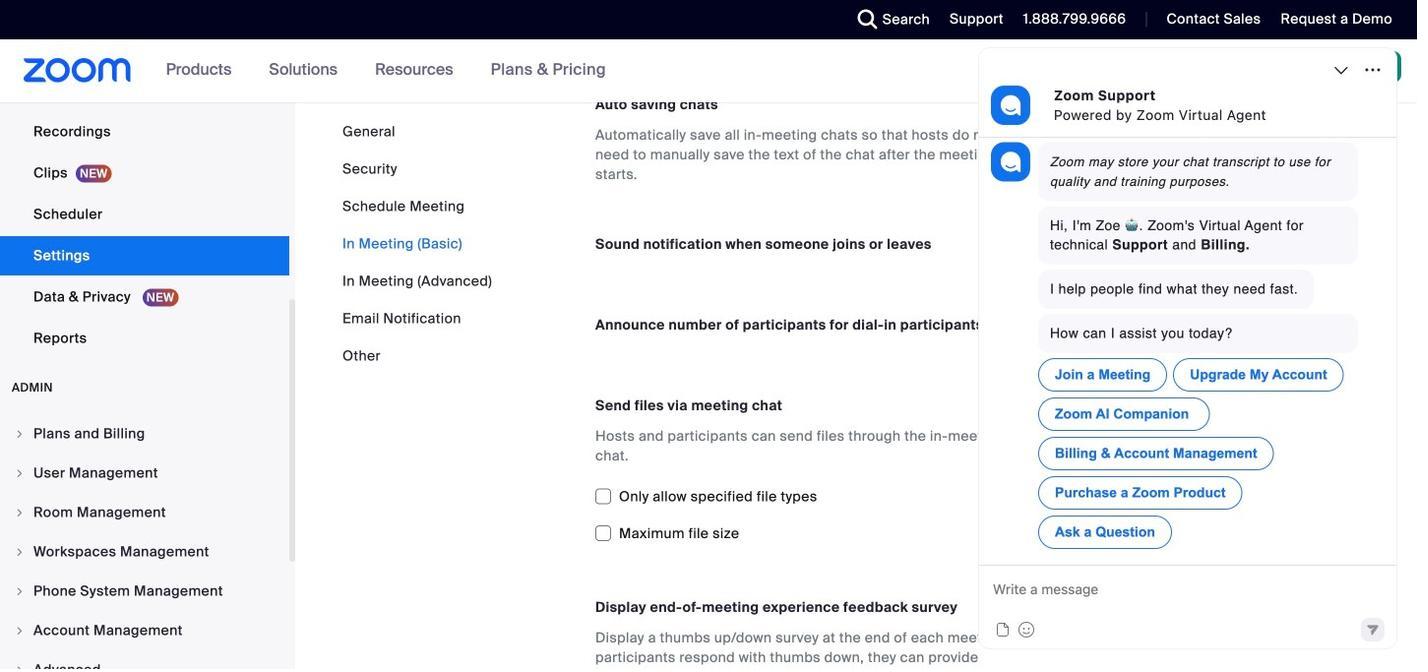 Task type: describe. For each thing, give the bounding box(es) containing it.
meetings navigation
[[1006, 39, 1417, 104]]

4 right image from the top
[[14, 586, 26, 597]]

right image
[[14, 507, 26, 519]]

2 menu item from the top
[[0, 455, 289, 492]]

6 menu item from the top
[[0, 612, 289, 650]]

2 right image from the top
[[14, 468, 26, 479]]

personal menu menu
[[0, 0, 289, 360]]

zoom logo image
[[24, 58, 132, 83]]

admin menu menu
[[0, 415, 289, 669]]

4 menu item from the top
[[0, 533, 289, 571]]

5 right image from the top
[[14, 625, 26, 637]]



Task type: locate. For each thing, give the bounding box(es) containing it.
banner
[[0, 39, 1417, 104]]

menu bar
[[343, 122, 492, 366]]

1 right image from the top
[[14, 428, 26, 440]]

3 right image from the top
[[14, 546, 26, 558]]

6 right image from the top
[[14, 664, 26, 669]]

1 menu item from the top
[[0, 415, 289, 453]]

product information navigation
[[151, 39, 621, 102]]

7 menu item from the top
[[0, 652, 289, 669]]

side navigation navigation
[[0, 0, 295, 669]]

menu item
[[0, 415, 289, 453], [0, 455, 289, 492], [0, 494, 289, 531], [0, 533, 289, 571], [0, 573, 289, 610], [0, 612, 289, 650], [0, 652, 289, 669]]

3 menu item from the top
[[0, 494, 289, 531]]

5 menu item from the top
[[0, 573, 289, 610]]

right image
[[14, 428, 26, 440], [14, 468, 26, 479], [14, 546, 26, 558], [14, 586, 26, 597], [14, 625, 26, 637], [14, 664, 26, 669]]



Task type: vqa. For each thing, say whether or not it's contained in the screenshot.
THE 'DOCUMENT NAME' text field
no



